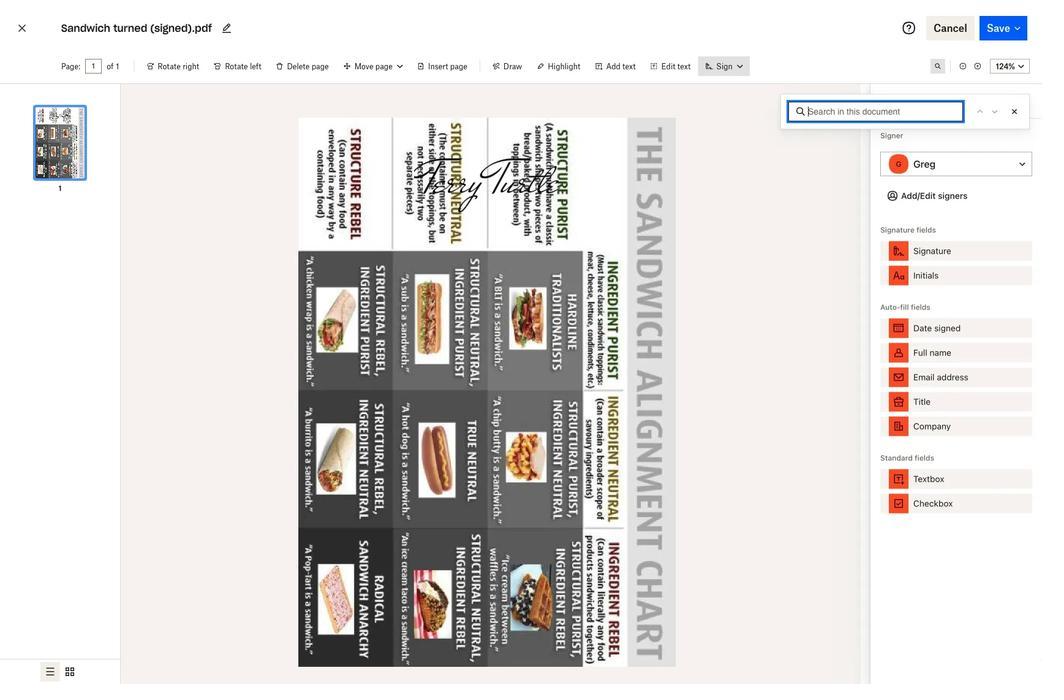 Task type: describe. For each thing, give the bounding box(es) containing it.
cancel button
[[927, 16, 975, 40]]

page for move page
[[376, 62, 393, 71]]

124%
[[997, 62, 1016, 71]]

draw
[[504, 62, 522, 71]]

of
[[107, 62, 114, 71]]

highlight
[[548, 62, 581, 71]]

rotate for rotate left
[[225, 62, 248, 71]]

text for edit text
[[678, 62, 691, 71]]

insert page button
[[410, 56, 475, 76]]

move page
[[355, 62, 393, 71]]

0 vertical spatial 1
[[116, 62, 119, 71]]

page 1. selected thumbnail preview element
[[21, 94, 99, 194]]

0 horizontal spatial 1
[[58, 184, 62, 193]]

delete page button
[[269, 56, 336, 76]]

add text
[[606, 62, 636, 71]]

Button to change sidebar grid view to list view radio
[[40, 662, 60, 682]]

text for add text
[[623, 62, 636, 71]]

turned
[[113, 22, 147, 34]]

page for insert page
[[450, 62, 468, 71]]

page for delete page
[[312, 62, 329, 71]]

add text button
[[588, 56, 643, 76]]

sandwich turned (signed).pdf
[[61, 22, 212, 34]]

cancel
[[934, 22, 968, 34]]

rotate right button
[[139, 56, 207, 76]]

124% button
[[990, 59, 1030, 74]]

of 1
[[107, 62, 119, 71]]

delete page
[[287, 62, 329, 71]]

Button to change sidebar list view to grid view radio
[[60, 662, 80, 682]]

insert page
[[428, 62, 468, 71]]

Search in this document text field
[[808, 105, 954, 118]]

sandwich
[[61, 22, 110, 34]]

highlight button
[[530, 56, 588, 76]]



Task type: vqa. For each thing, say whether or not it's contained in the screenshot.
Deleted files files
no



Task type: locate. For each thing, give the bounding box(es) containing it.
text
[[623, 62, 636, 71], [678, 62, 691, 71]]

page inside button
[[450, 62, 468, 71]]

0 horizontal spatial rotate
[[158, 62, 181, 71]]

2 rotate from the left
[[225, 62, 248, 71]]

page
[[312, 62, 329, 71], [376, 62, 393, 71], [450, 62, 468, 71]]

move
[[355, 62, 374, 71]]

1 vertical spatial 1
[[58, 184, 62, 193]]

page inside popup button
[[376, 62, 393, 71]]

rotate left right
[[158, 62, 181, 71]]

draw button
[[485, 56, 530, 76]]

page right insert
[[450, 62, 468, 71]]

rotate left left
[[225, 62, 248, 71]]

add
[[606, 62, 621, 71]]

right
[[183, 62, 199, 71]]

text right add
[[623, 62, 636, 71]]

move page button
[[336, 56, 410, 76]]

edit text button
[[643, 56, 698, 76]]

rotate inside button
[[225, 62, 248, 71]]

1
[[116, 62, 119, 71], [58, 184, 62, 193]]

page right move
[[376, 62, 393, 71]]

rotate for rotate right
[[158, 62, 181, 71]]

2 text from the left
[[678, 62, 691, 71]]

sign
[[717, 62, 733, 71]]

0 horizontal spatial page
[[312, 62, 329, 71]]

edit
[[662, 62, 676, 71]]

(signed).pdf
[[150, 22, 212, 34]]

page inside button
[[312, 62, 329, 71]]

2 horizontal spatial page
[[450, 62, 468, 71]]

delete
[[287, 62, 310, 71]]

3 page from the left
[[450, 62, 468, 71]]

text right edit
[[678, 62, 691, 71]]

rotate inside 'button'
[[158, 62, 181, 71]]

edit text
[[662, 62, 691, 71]]

1 horizontal spatial rotate
[[225, 62, 248, 71]]

1 rotate from the left
[[158, 62, 181, 71]]

rotate left
[[225, 62, 261, 71]]

1 page from the left
[[312, 62, 329, 71]]

option group
[[0, 659, 120, 684]]

left
[[250, 62, 261, 71]]

sign button
[[698, 56, 750, 76]]

rotate right
[[158, 62, 199, 71]]

1 horizontal spatial 1
[[116, 62, 119, 71]]

None number field
[[91, 61, 96, 71]]

save button
[[980, 16, 1028, 40]]

2 page from the left
[[376, 62, 393, 71]]

1 horizontal spatial page
[[376, 62, 393, 71]]

rotate left button
[[207, 56, 269, 76]]

insert
[[428, 62, 448, 71]]

save
[[987, 22, 1011, 34]]

page:
[[61, 62, 80, 71]]

cancel image
[[15, 18, 29, 38]]

page right delete
[[312, 62, 329, 71]]

1 horizontal spatial text
[[678, 62, 691, 71]]

0 horizontal spatial text
[[623, 62, 636, 71]]

1 text from the left
[[623, 62, 636, 71]]

rotate
[[158, 62, 181, 71], [225, 62, 248, 71]]



